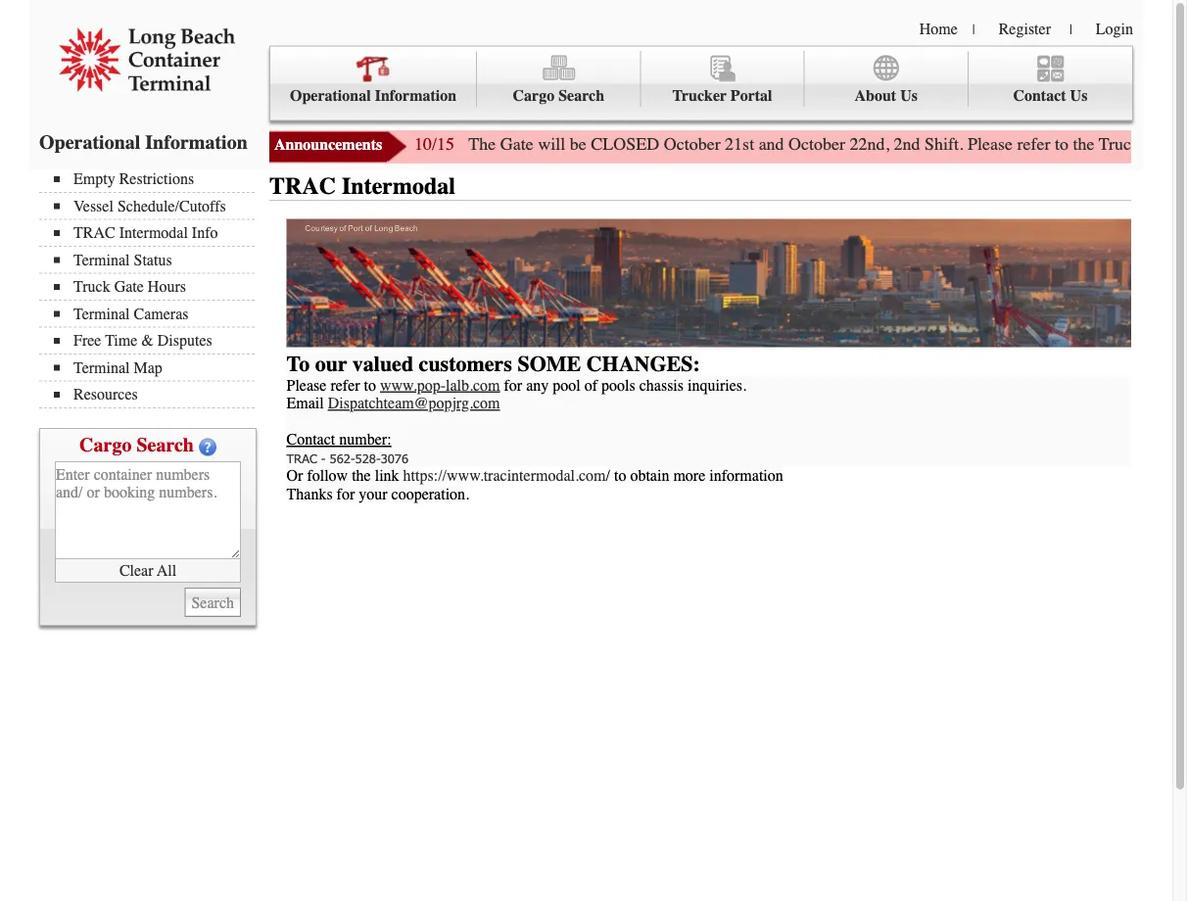 Task type: locate. For each thing, give the bounding box(es) containing it.
0 horizontal spatial search
[[137, 434, 194, 457]]

1 us from the left
[[901, 87, 918, 105]]

1 vertical spatial to
[[364, 376, 376, 394]]

0 horizontal spatial cargo
[[79, 434, 132, 457]]

0 horizontal spatial the
[[352, 467, 371, 485]]

2 terminal from the top
[[73, 305, 130, 323]]

please up contact number:
[[287, 376, 327, 394]]

october left 21st
[[664, 134, 721, 154]]

1 horizontal spatial operational information
[[290, 87, 457, 105]]

1 vertical spatial menu bar
[[39, 168, 265, 409]]

for inside ​​​​​​​​​​​​​​​​​​​to our valued customers  some changes: please refer to www.pop-lalb.com for any pool of pools chassis inquiries.
[[504, 376, 522, 394]]

refer down "contact us"
[[1018, 134, 1051, 154]]

0 vertical spatial to
[[1055, 134, 1069, 154]]

0 vertical spatial information
[[375, 87, 457, 105]]

contact
[[1014, 87, 1067, 105], [287, 431, 335, 449]]

us inside contact us link
[[1071, 87, 1088, 105]]

0 vertical spatial menu bar
[[269, 46, 1134, 121]]

0 vertical spatial operational
[[290, 87, 371, 105]]

trac down the announcements
[[269, 173, 336, 200]]

0 vertical spatial operational information
[[290, 87, 457, 105]]

1 vertical spatial the
[[352, 467, 371, 485]]

​​​​​​​​​​​​​​​​​​​to our valued customers  some changes: please refer to www.pop-lalb.com for any pool of pools chassis inquiries.
[[287, 351, 747, 394]]

1 horizontal spatial cargo search
[[513, 87, 605, 105]]

be
[[570, 134, 587, 154]]

to inside ​​​​​​​​​​​​​​​​​​​to our valued customers  some changes: please refer to www.pop-lalb.com for any pool of pools chassis inquiries.
[[364, 376, 376, 394]]

cargo search inside "menu bar"
[[513, 87, 605, 105]]

for left your
[[337, 485, 355, 503]]

more
[[674, 467, 706, 485]]

0 vertical spatial search
[[559, 87, 605, 105]]

0 vertical spatial contact
[[1014, 87, 1067, 105]]

None submit
[[185, 588, 241, 617]]

operational up the announcements
[[290, 87, 371, 105]]

1 vertical spatial contact
[[287, 431, 335, 449]]

to left www.pop-
[[364, 376, 376, 394]]

0 horizontal spatial intermodal
[[119, 224, 188, 242]]

trac inside "trac - 562-528-3076​ or follow the link https://www.tracintermodal.com​ / to obtain more information thanks for your cooperation​.​"
[[287, 450, 317, 465]]

info
[[192, 224, 218, 242]]

1 horizontal spatial operational
[[290, 87, 371, 105]]

1 horizontal spatial gate
[[500, 134, 534, 154]]

1 horizontal spatial search
[[559, 87, 605, 105]]

2 horizontal spatial to
[[1055, 134, 1069, 154]]

to inside "trac - 562-528-3076​ or follow the link https://www.tracintermodal.com​ / to obtain more information thanks for your cooperation​.​"
[[614, 467, 627, 485]]

hours
[[148, 278, 186, 296]]

0 vertical spatial cargo
[[513, 87, 555, 105]]

1 horizontal spatial refer
[[1018, 134, 1051, 154]]

inquiries.
[[688, 376, 747, 394]]

2 vertical spatial trac
[[287, 450, 317, 465]]

cargo search up will
[[513, 87, 605, 105]]

empty restrictions link
[[54, 170, 255, 188]]

|
[[973, 22, 976, 37], [1070, 22, 1073, 37]]

for
[[504, 376, 522, 394], [337, 485, 355, 503]]

clear
[[119, 562, 153, 580]]

0 horizontal spatial gate
[[114, 278, 144, 296]]

trucker
[[673, 87, 727, 105]]

0 vertical spatial please
[[968, 134, 1013, 154]]

www.pop-
[[380, 376, 446, 394]]

october right and
[[789, 134, 846, 154]]

some
[[518, 351, 581, 376]]

search
[[559, 87, 605, 105], [137, 434, 194, 457]]

contact us link
[[969, 51, 1133, 107]]

1 vertical spatial trac
[[73, 224, 115, 242]]

menu bar containing empty restrictions
[[39, 168, 265, 409]]

&
[[141, 332, 154, 350]]

0 horizontal spatial information
[[145, 131, 248, 153]]

operational up the empty
[[39, 131, 140, 153]]

truck
[[1099, 134, 1141, 154], [73, 278, 110, 296]]

truck up free
[[73, 278, 110, 296]]

terminal up free
[[73, 305, 130, 323]]

operational information inside "menu bar"
[[290, 87, 457, 105]]

information up restrictions
[[145, 131, 248, 153]]

the
[[1073, 134, 1095, 154], [352, 467, 371, 485]]

1 horizontal spatial cargo
[[513, 87, 555, 105]]

1 horizontal spatial for
[[504, 376, 522, 394]]

gate inside empty restrictions vessel schedule/cutoffs trac intermodal info terminal status truck gate hours terminal cameras free time & disputes terminal map resources
[[114, 278, 144, 296]]

to
[[1055, 134, 1069, 154], [364, 376, 376, 394], [614, 467, 627, 485]]

for left any
[[504, 376, 522, 394]]

1 horizontal spatial us
[[1071, 87, 1088, 105]]

1 horizontal spatial information
[[375, 87, 457, 105]]

0 vertical spatial refer
[[1018, 134, 1051, 154]]

intermodal
[[342, 173, 456, 200], [119, 224, 188, 242]]

please right shift.
[[968, 134, 1013, 154]]

trac
[[269, 173, 336, 200], [73, 224, 115, 242], [287, 450, 317, 465]]

0 vertical spatial the
[[1073, 134, 1095, 154]]

intermodal up the status
[[119, 224, 188, 242]]

0 horizontal spatial october
[[664, 134, 721, 154]]

0 horizontal spatial to
[[364, 376, 376, 394]]

1 horizontal spatial please
[[968, 134, 1013, 154]]

the down 528-
[[352, 467, 371, 485]]

0 horizontal spatial refer
[[331, 376, 360, 394]]

operational
[[290, 87, 371, 105], [39, 131, 140, 153]]

the inside "trac - 562-528-3076​ or follow the link https://www.tracintermodal.com​ / to obtain more information thanks for your cooperation​.​"
[[352, 467, 371, 485]]

1 vertical spatial information
[[145, 131, 248, 153]]

terminal left the status
[[73, 251, 130, 269]]

1 horizontal spatial october
[[789, 134, 846, 154]]

0 horizontal spatial operational
[[39, 131, 140, 153]]

0 vertical spatial trac
[[269, 173, 336, 200]]

1 vertical spatial cargo search
[[79, 434, 194, 457]]

information up the 10/15
[[375, 87, 457, 105]]

terminal
[[73, 251, 130, 269], [73, 305, 130, 323], [73, 359, 130, 377]]

trac down vessel
[[73, 224, 115, 242]]

1 horizontal spatial to
[[614, 467, 627, 485]]

1 horizontal spatial truck
[[1099, 134, 1141, 154]]

the
[[469, 134, 496, 154]]

0 horizontal spatial contact
[[287, 431, 335, 449]]

to down "contact us"
[[1055, 134, 1069, 154]]

our
[[315, 351, 347, 376]]

gate left h on the right top of page
[[1145, 134, 1178, 154]]

cargo search down 'resources' link
[[79, 434, 194, 457]]

1 vertical spatial for
[[337, 485, 355, 503]]

to right /
[[614, 467, 627, 485]]

email
[[287, 394, 324, 412]]

operational information
[[290, 87, 457, 105], [39, 131, 248, 153]]

search down 'resources' link
[[137, 434, 194, 457]]

number:
[[339, 431, 392, 449]]

0 vertical spatial intermodal
[[342, 173, 456, 200]]

cameras
[[134, 305, 189, 323]]

0 vertical spatial cargo search
[[513, 87, 605, 105]]

gate
[[500, 134, 534, 154], [1145, 134, 1178, 154], [114, 278, 144, 296]]

refer inside ​​​​​​​​​​​​​​​​​​​to our valued customers  some changes: please refer to www.pop-lalb.com for any pool of pools chassis inquiries.
[[331, 376, 360, 394]]

cargo search
[[513, 87, 605, 105], [79, 434, 194, 457]]

0 horizontal spatial menu bar
[[39, 168, 265, 409]]

gate right the
[[500, 134, 534, 154]]

2 vertical spatial terminal
[[73, 359, 130, 377]]

terminal cameras link
[[54, 305, 255, 323]]

valued
[[353, 351, 414, 376]]

1 vertical spatial terminal
[[73, 305, 130, 323]]

Enter container numbers and/ or booking numbers.  text field
[[55, 462, 241, 559]]

| right home link
[[973, 22, 976, 37]]

0 horizontal spatial for
[[337, 485, 355, 503]]

2 vertical spatial to
[[614, 467, 627, 485]]

us inside about us link
[[901, 87, 918, 105]]

cargo down resources
[[79, 434, 132, 457]]

0 horizontal spatial operational information
[[39, 131, 248, 153]]

terminal up resources
[[73, 359, 130, 377]]

1 horizontal spatial the
[[1073, 134, 1095, 154]]

intermodal down the 10/15
[[342, 173, 456, 200]]

all
[[157, 562, 176, 580]]

1 vertical spatial operational
[[39, 131, 140, 153]]

refer
[[1018, 134, 1051, 154], [331, 376, 360, 394]]

refer right email
[[331, 376, 360, 394]]

menu bar
[[269, 46, 1134, 121], [39, 168, 265, 409]]

0 horizontal spatial |
[[973, 22, 976, 37]]

login
[[1096, 20, 1134, 38]]

1 vertical spatial intermodal
[[119, 224, 188, 242]]

1 horizontal spatial menu bar
[[269, 46, 1134, 121]]

contact down register 'link'
[[1014, 87, 1067, 105]]

the down "contact us"
[[1073, 134, 1095, 154]]

cargo
[[513, 87, 555, 105], [79, 434, 132, 457]]

10/15 the gate will be closed october 21st and october 22nd, 2nd shift. please refer to the truck gate h
[[414, 134, 1188, 154]]

0 vertical spatial truck
[[1099, 134, 1141, 154]]

0 horizontal spatial please
[[287, 376, 327, 394]]

follow
[[307, 467, 348, 485]]

dispatchteam@popjrg.com link
[[328, 394, 500, 412]]

1 horizontal spatial contact
[[1014, 87, 1067, 105]]

information
[[375, 87, 457, 105], [145, 131, 248, 153]]

schedule/cutoffs
[[117, 197, 226, 215]]

october
[[664, 134, 721, 154], [789, 134, 846, 154]]

gate down the status
[[114, 278, 144, 296]]

operational information up the announcements
[[290, 87, 457, 105]]

cargo up will
[[513, 87, 555, 105]]

2 us from the left
[[1071, 87, 1088, 105]]

1 vertical spatial refer
[[331, 376, 360, 394]]

empty restrictions vessel schedule/cutoffs trac intermodal info terminal status truck gate hours terminal cameras free time & disputes terminal map resources
[[73, 170, 226, 404]]

0 horizontal spatial truck
[[73, 278, 110, 296]]

search up be
[[559, 87, 605, 105]]

truck left h on the right top of page
[[1099, 134, 1141, 154]]

operational information up empty restrictions link
[[39, 131, 248, 153]]

0 vertical spatial for
[[504, 376, 522, 394]]

empty
[[73, 170, 115, 188]]

0 horizontal spatial us
[[901, 87, 918, 105]]

customers
[[419, 351, 512, 376]]

contact up -
[[287, 431, 335, 449]]

1 horizontal spatial |
[[1070, 22, 1073, 37]]

1 october from the left
[[664, 134, 721, 154]]

| left login link
[[1070, 22, 1073, 37]]

us for contact us
[[1071, 87, 1088, 105]]

0 vertical spatial terminal
[[73, 251, 130, 269]]

trac up or
[[287, 450, 317, 465]]

free time & disputes link
[[54, 332, 255, 350]]

time
[[105, 332, 138, 350]]

changes:
[[587, 351, 700, 376]]

home
[[920, 20, 958, 38]]

intermodal inside empty restrictions vessel schedule/cutoffs trac intermodal info terminal status truck gate hours terminal cameras free time & disputes terminal map resources
[[119, 224, 188, 242]]

1 vertical spatial truck
[[73, 278, 110, 296]]

1 vertical spatial please
[[287, 376, 327, 394]]



Task type: vqa. For each thing, say whether or not it's contained in the screenshot.
row group
no



Task type: describe. For each thing, give the bounding box(es) containing it.
restrictions
[[119, 170, 194, 188]]

562-
[[330, 450, 355, 465]]

announcements
[[274, 136, 382, 154]]

information
[[710, 467, 784, 485]]

/
[[606, 467, 610, 485]]

free
[[73, 332, 101, 350]]

status
[[134, 251, 172, 269]]

trac intermodal
[[269, 173, 456, 200]]

map
[[134, 359, 163, 377]]

vessel
[[73, 197, 114, 215]]

www.pop-lalb.com link
[[380, 376, 500, 394]]

cooperation​.​
[[392, 485, 469, 503]]

closed
[[591, 134, 660, 154]]

1 vertical spatial search
[[137, 434, 194, 457]]

about us
[[855, 87, 918, 105]]

and
[[759, 134, 784, 154]]

clear all
[[119, 562, 176, 580]]

about
[[855, 87, 897, 105]]

truck gate hours link
[[54, 278, 255, 296]]

operational inside "menu bar"
[[290, 87, 371, 105]]

operational information link
[[270, 51, 477, 107]]

shift.
[[925, 134, 964, 154]]

trac for trac intermodal
[[269, 173, 336, 200]]

1 vertical spatial operational information
[[39, 131, 248, 153]]

contact number:
[[287, 431, 392, 449]]

https://www.tracintermodal.com​ link
[[403, 467, 606, 485]]

search inside "menu bar"
[[559, 87, 605, 105]]

vessel schedule/cutoffs link
[[54, 197, 255, 215]]

contact for contact number:
[[287, 431, 335, 449]]

trac - 562-528-3076​ or follow the link https://www.tracintermodal.com​ / to obtain more information thanks for your cooperation​.​
[[287, 450, 784, 503]]

login link
[[1096, 20, 1134, 38]]

cargo search link
[[477, 51, 641, 107]]

us for about us
[[901, 87, 918, 105]]

email dispatchteam@popjrg.com
[[287, 394, 500, 412]]

3076​
[[381, 450, 409, 465]]

trucker portal link
[[641, 51, 805, 107]]

0 horizontal spatial cargo search
[[79, 434, 194, 457]]

pools
[[602, 376, 636, 394]]

2 horizontal spatial gate
[[1145, 134, 1178, 154]]

pool
[[553, 376, 581, 394]]

any
[[526, 376, 549, 394]]

​​​​​​​​​​​​​​​​​​​to
[[287, 351, 310, 376]]

terminal map link
[[54, 359, 255, 377]]

https://www.tracintermodal.com​
[[403, 467, 606, 485]]

1 vertical spatial cargo
[[79, 434, 132, 457]]

lalb.com
[[446, 376, 500, 394]]

link
[[375, 467, 399, 485]]

will
[[538, 134, 566, 154]]

home link
[[920, 20, 958, 38]]

your
[[359, 485, 388, 503]]

truck inside empty restrictions vessel schedule/cutoffs trac intermodal info terminal status truck gate hours terminal cameras free time & disputes terminal map resources
[[73, 278, 110, 296]]

about us link
[[805, 51, 969, 107]]

thanks
[[287, 485, 333, 503]]

resources
[[73, 386, 138, 404]]

menu bar containing operational information
[[269, 46, 1134, 121]]

21st
[[725, 134, 755, 154]]

portal
[[731, 87, 773, 105]]

resources link
[[54, 386, 255, 404]]

528-
[[355, 450, 381, 465]]

22nd,
[[850, 134, 890, 154]]

register link
[[999, 20, 1051, 38]]

1 terminal from the top
[[73, 251, 130, 269]]

contact for contact us
[[1014, 87, 1067, 105]]

of
[[585, 376, 598, 394]]

2nd
[[894, 134, 921, 154]]

1 horizontal spatial intermodal
[[342, 173, 456, 200]]

information inside "menu bar"
[[375, 87, 457, 105]]

2 | from the left
[[1070, 22, 1073, 37]]

disputes
[[158, 332, 212, 350]]

for inside "trac - 562-528-3076​ or follow the link https://www.tracintermodal.com​ / to obtain more information thanks for your cooperation​.​"
[[337, 485, 355, 503]]

please inside ​​​​​​​​​​​​​​​​​​​to our valued customers  some changes: please refer to www.pop-lalb.com for any pool of pools chassis inquiries.
[[287, 376, 327, 394]]

or
[[287, 467, 303, 485]]

chassis
[[640, 376, 684, 394]]

trac inside empty restrictions vessel schedule/cutoffs trac intermodal info terminal status truck gate hours terminal cameras free time & disputes terminal map resources
[[73, 224, 115, 242]]

terminal status link
[[54, 251, 255, 269]]

clear all button
[[55, 559, 241, 583]]

contact us
[[1014, 87, 1088, 105]]

trac intermodal info link
[[54, 224, 255, 242]]

trucker portal
[[673, 87, 773, 105]]

trac for trac - 562-528-3076​ or follow the link https://www.tracintermodal.com​ / to obtain more information thanks for your cooperation​.​
[[287, 450, 317, 465]]

h
[[1183, 134, 1188, 154]]

10/15
[[414, 134, 455, 154]]

register
[[999, 20, 1051, 38]]

1 | from the left
[[973, 22, 976, 37]]

2 october from the left
[[789, 134, 846, 154]]

3 terminal from the top
[[73, 359, 130, 377]]

-
[[321, 450, 326, 465]]

dispatchteam@popjrg.com
[[328, 394, 500, 412]]

obtain
[[630, 467, 670, 485]]



